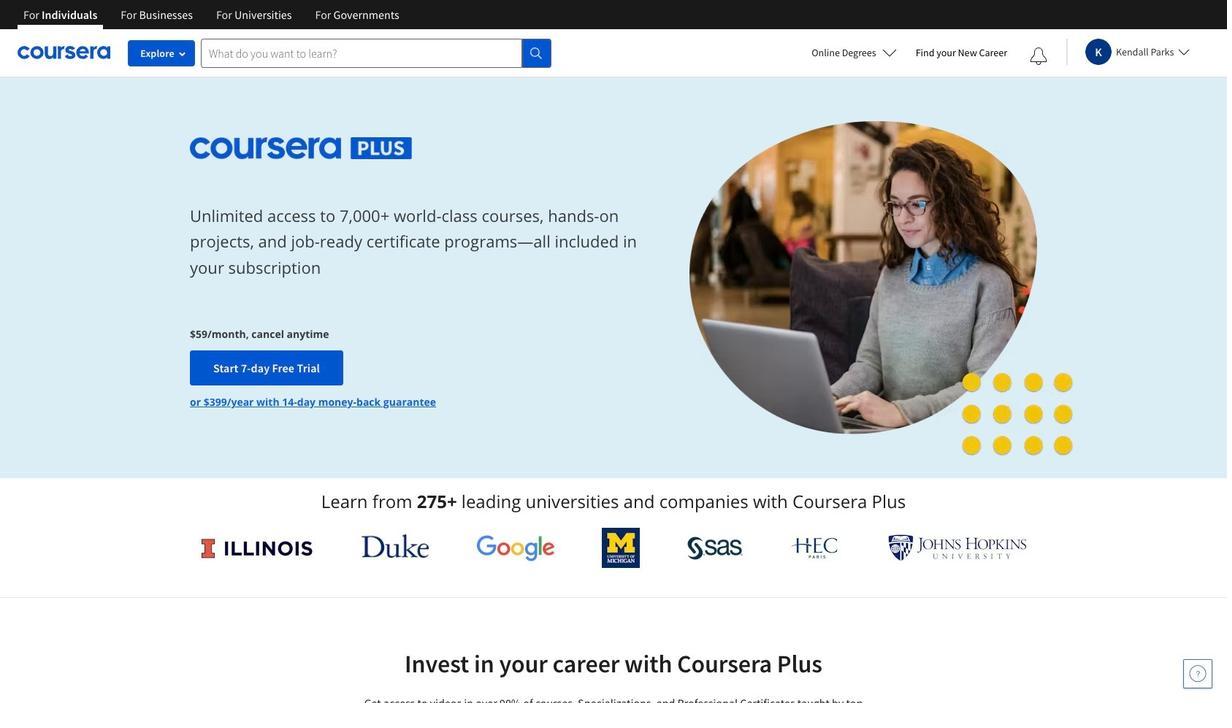 Task type: locate. For each thing, give the bounding box(es) containing it.
duke university image
[[362, 535, 429, 558]]

coursera plus image
[[190, 137, 412, 159]]

university of michigan image
[[602, 528, 640, 569]]

google image
[[476, 535, 555, 562]]

None search field
[[201, 38, 552, 68]]

university of illinois at urbana-champaign image
[[200, 537, 314, 560]]

help center image
[[1190, 666, 1207, 683]]

coursera image
[[18, 41, 110, 65]]



Task type: vqa. For each thing, say whether or not it's contained in the screenshot.
COURSERA image
yes



Task type: describe. For each thing, give the bounding box(es) containing it.
hec paris image
[[790, 534, 842, 564]]

What do you want to learn? text field
[[201, 38, 523, 68]]

sas image
[[688, 537, 743, 560]]

johns hopkins university image
[[889, 535, 1028, 562]]

banner navigation
[[12, 0, 411, 29]]



